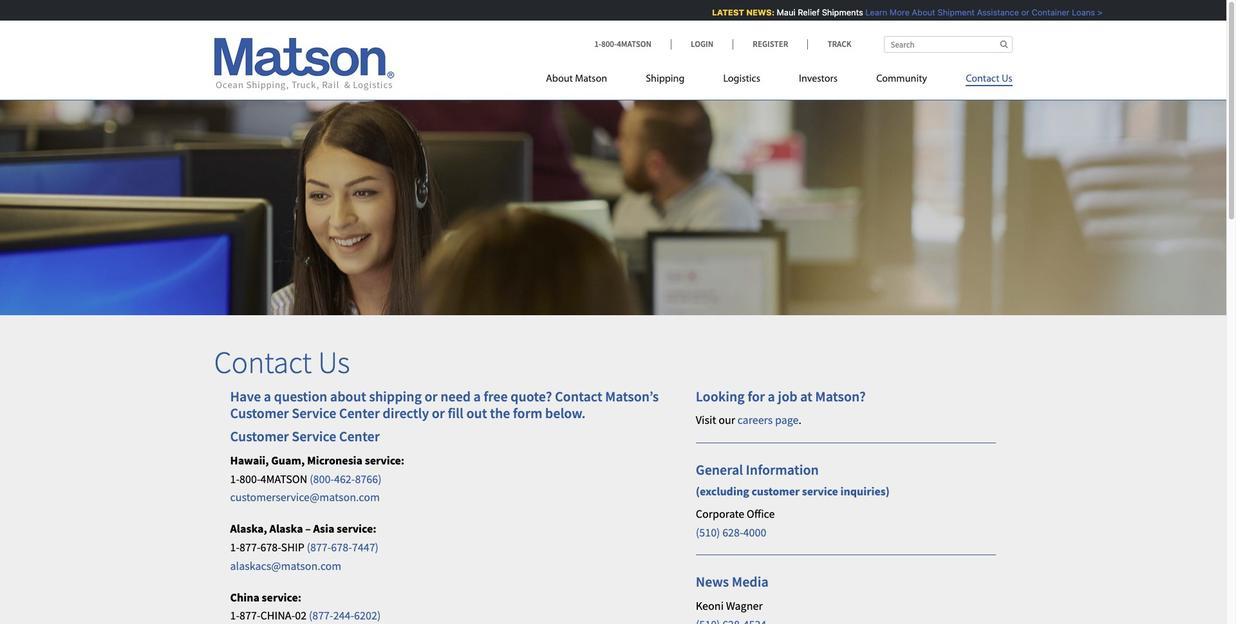 Task type: describe. For each thing, give the bounding box(es) containing it.
1- inside hawaii, guam, micronesia service: 1-800-4matson (800-462-8766) customerservice@matson.com
[[230, 472, 240, 487]]

track
[[828, 39, 852, 50]]

1 a from the left
[[264, 387, 271, 406]]

(510) 628-4000 link
[[696, 525, 767, 540]]

(excluding
[[696, 484, 749, 499]]

need
[[441, 387, 471, 406]]

visit
[[696, 413, 716, 428]]

visit our careers page .
[[696, 413, 802, 428]]

7447)
[[352, 540, 379, 555]]

customer
[[752, 484, 800, 499]]

6202)
[[354, 609, 381, 624]]

1- inside alaska, alaska – asia service: 1-877-678-ship (877-678-7447) alaskacs@matson.com
[[230, 540, 240, 555]]

free
[[484, 387, 508, 406]]

form
[[513, 404, 543, 423]]

china service: 1-877-china-02 (877-244-6202)
[[230, 590, 381, 624]]

or left the fill
[[432, 404, 445, 423]]

search image
[[1000, 40, 1008, 48]]

800- inside hawaii, guam, micronesia service: 1-800-4matson (800-462-8766) customerservice@matson.com
[[240, 472, 260, 487]]

462-
[[334, 472, 355, 487]]

track link
[[808, 39, 852, 50]]

us inside 'top menu' "navigation"
[[1002, 74, 1013, 84]]

2 678- from the left
[[331, 540, 352, 555]]

container
[[1030, 7, 1068, 17]]

job
[[778, 387, 798, 406]]

careers page link
[[738, 413, 799, 428]]

3 a from the left
[[768, 387, 775, 406]]

community link
[[857, 68, 947, 94]]

wagner
[[726, 599, 763, 614]]

1 vertical spatial contact us
[[214, 343, 350, 382]]

1 vertical spatial contact
[[214, 343, 312, 382]]

learn more about shipment assistance or container loans > link
[[864, 7, 1101, 17]]

4000
[[744, 525, 767, 540]]

628-
[[723, 525, 744, 540]]

asia
[[313, 522, 335, 537]]

maui
[[775, 7, 794, 17]]

latest news: maui relief shipments learn more about shipment assistance or container loans >
[[711, 7, 1101, 17]]

news:
[[745, 7, 773, 17]]

shipping link
[[627, 68, 704, 94]]

(800-
[[310, 472, 334, 487]]

877- inside china service: 1-877-china-02 (877-244-6202)
[[240, 609, 260, 624]]

shipping
[[646, 74, 685, 84]]

looking for a job at matson?
[[696, 387, 866, 406]]

or left container
[[1020, 7, 1028, 17]]

service: inside china service: 1-877-china-02 (877-244-6202)
[[262, 590, 302, 605]]

matson's
[[605, 387, 659, 406]]

service: inside hawaii, guam, micronesia service: 1-800-4matson (800-462-8766) customerservice@matson.com
[[365, 453, 405, 468]]

1 center from the top
[[339, 404, 380, 423]]

community
[[877, 74, 927, 84]]

information
[[746, 461, 819, 479]]

877- inside alaska, alaska – asia service: 1-877-678-ship (877-678-7447) alaskacs@matson.com
[[240, 540, 260, 555]]

contact inside 'top menu' "navigation"
[[966, 74, 1000, 84]]

hawaii, guam, micronesia service: 1-800-4matson (800-462-8766) customerservice@matson.com
[[230, 453, 405, 505]]

service
[[802, 484, 838, 499]]

for
[[748, 387, 765, 406]]

–
[[305, 522, 311, 537]]

at
[[800, 387, 813, 406]]

4matson inside hawaii, guam, micronesia service: 1-800-4matson (800-462-8766) customerservice@matson.com
[[260, 472, 307, 487]]

china
[[230, 590, 260, 605]]

>
[[1096, 7, 1101, 17]]

or left need
[[425, 387, 438, 406]]

about
[[330, 387, 366, 406]]

news
[[696, 573, 729, 591]]

relief
[[796, 7, 818, 17]]

looking
[[696, 387, 745, 406]]

about matson link
[[546, 68, 627, 94]]

logistics link
[[704, 68, 780, 94]]

general
[[696, 461, 743, 479]]

0 horizontal spatial us
[[318, 343, 350, 382]]

logistics
[[723, 74, 761, 84]]

shipment
[[936, 7, 973, 17]]

alaskacs@matson.com link
[[230, 559, 341, 574]]

more
[[888, 7, 908, 17]]

(800-462-8766) link
[[310, 472, 382, 487]]

hawaii,
[[230, 453, 269, 468]]

shipments
[[820, 7, 862, 17]]

below.
[[545, 404, 586, 423]]

guam,
[[271, 453, 305, 468]]

shipping
[[369, 387, 422, 406]]

news media
[[696, 573, 769, 591]]

top menu navigation
[[546, 68, 1013, 94]]

0 vertical spatial 4matson
[[617, 39, 652, 50]]

corporate office (510) 628-4000
[[696, 507, 775, 540]]



Task type: locate. For each thing, give the bounding box(es) containing it.
0 vertical spatial contact us
[[966, 74, 1013, 84]]

quote?
[[511, 387, 552, 406]]

blue matson logo with ocean, shipping, truck, rail and logistics written beneath it. image
[[214, 38, 394, 91]]

question
[[274, 387, 327, 406]]

center left directly
[[339, 404, 380, 423]]

contact us link
[[947, 68, 1013, 94]]

2 vertical spatial contact
[[555, 387, 603, 406]]

contact us inside contact us link
[[966, 74, 1013, 84]]

800- up "matson"
[[601, 39, 617, 50]]

0 vertical spatial us
[[1002, 74, 1013, 84]]

0 horizontal spatial contact
[[214, 343, 312, 382]]

1 877- from the top
[[240, 540, 260, 555]]

0 vertical spatial customer
[[230, 404, 289, 423]]

our
[[719, 413, 735, 428]]

keoni
[[696, 599, 724, 614]]

0 vertical spatial about
[[910, 7, 934, 17]]

0 horizontal spatial 800-
[[240, 472, 260, 487]]

alaska
[[270, 522, 303, 537]]

0 horizontal spatial 678-
[[260, 540, 281, 555]]

1 vertical spatial (877-
[[309, 609, 333, 624]]

678- down 'asia'
[[331, 540, 352, 555]]

0 vertical spatial service
[[292, 404, 336, 423]]

investors link
[[780, 68, 857, 94]]

0 vertical spatial service:
[[365, 453, 405, 468]]

a right have
[[264, 387, 271, 406]]

2 a from the left
[[474, 387, 481, 406]]

1 horizontal spatial 800-
[[601, 39, 617, 50]]

loans
[[1071, 7, 1094, 17]]

0 horizontal spatial about
[[546, 74, 573, 84]]

0 vertical spatial contact
[[966, 74, 1000, 84]]

4matson
[[617, 39, 652, 50], [260, 472, 307, 487]]

1-800-4matson
[[594, 39, 652, 50]]

1 horizontal spatial contact
[[555, 387, 603, 406]]

general information (excluding customer service inquiries)
[[696, 461, 890, 499]]

1 service from the top
[[292, 404, 336, 423]]

office
[[747, 507, 775, 522]]

about inside 'top menu' "navigation"
[[546, 74, 573, 84]]

1- inside china service: 1-877-china-02 (877-244-6202)
[[230, 609, 240, 624]]

banner image
[[0, 80, 1227, 316]]

1 678- from the left
[[260, 540, 281, 555]]

2 877- from the top
[[240, 609, 260, 624]]

service: up 8766)
[[365, 453, 405, 468]]

service: up 7447)
[[337, 522, 377, 537]]

us down search image
[[1002, 74, 1013, 84]]

1 vertical spatial 800-
[[240, 472, 260, 487]]

the
[[490, 404, 510, 423]]

2 service from the top
[[292, 428, 336, 446]]

(877-
[[307, 540, 331, 555], [309, 609, 333, 624]]

800- down hawaii, at the left bottom of the page
[[240, 472, 260, 487]]

assistance
[[976, 7, 1018, 17]]

alaskacs@matson.com
[[230, 559, 341, 574]]

contact down search search box
[[966, 74, 1000, 84]]

1- down hawaii, at the left bottom of the page
[[230, 472, 240, 487]]

2 vertical spatial service:
[[262, 590, 302, 605]]

customerservice@matson.com
[[230, 490, 380, 505]]

.
[[799, 413, 802, 428]]

0 vertical spatial (877-
[[307, 540, 331, 555]]

contact up have
[[214, 343, 312, 382]]

1 horizontal spatial contact us
[[966, 74, 1013, 84]]

matson
[[575, 74, 607, 84]]

1 vertical spatial center
[[339, 428, 380, 446]]

1 horizontal spatial a
[[474, 387, 481, 406]]

8766)
[[355, 472, 382, 487]]

about left "matson"
[[546, 74, 573, 84]]

02
[[295, 609, 307, 624]]

customerservice@matson.com link
[[230, 490, 380, 505]]

0 vertical spatial 800-
[[601, 39, 617, 50]]

contact inside have a question about shipping or need a free quote? contact matson's customer service center directly or fill out the form below. customer service center
[[555, 387, 603, 406]]

0 horizontal spatial contact us
[[214, 343, 350, 382]]

a right the for
[[768, 387, 775, 406]]

2 horizontal spatial a
[[768, 387, 775, 406]]

latest
[[711, 7, 743, 17]]

careers
[[738, 413, 773, 428]]

244-
[[333, 609, 354, 624]]

1 horizontal spatial us
[[1002, 74, 1013, 84]]

None search field
[[884, 36, 1013, 53]]

2 center from the top
[[339, 428, 380, 446]]

1 customer from the top
[[230, 404, 289, 423]]

have
[[230, 387, 261, 406]]

page
[[775, 413, 799, 428]]

2 horizontal spatial contact
[[966, 74, 1000, 84]]

register
[[753, 39, 788, 50]]

service:
[[365, 453, 405, 468], [337, 522, 377, 537], [262, 590, 302, 605]]

micronesia
[[307, 453, 363, 468]]

1- down alaska,
[[230, 540, 240, 555]]

center up micronesia
[[339, 428, 380, 446]]

contact
[[966, 74, 1000, 84], [214, 343, 312, 382], [555, 387, 603, 406]]

alaska, alaska – asia service: 1-877-678-ship (877-678-7447) alaskacs@matson.com
[[230, 522, 379, 574]]

0 vertical spatial 877-
[[240, 540, 260, 555]]

contact us down search image
[[966, 74, 1013, 84]]

678- up alaskacs@matson.com link
[[260, 540, 281, 555]]

customer
[[230, 404, 289, 423], [230, 428, 289, 446]]

matson?
[[815, 387, 866, 406]]

1 vertical spatial service:
[[337, 522, 377, 537]]

1-800-4matson link
[[594, 39, 671, 50]]

investors
[[799, 74, 838, 84]]

(877-244-6202) link
[[309, 609, 381, 624]]

contact us
[[966, 74, 1013, 84], [214, 343, 350, 382]]

learn
[[864, 7, 886, 17]]

1- up "matson"
[[594, 39, 601, 50]]

service
[[292, 404, 336, 423], [292, 428, 336, 446]]

service: up china-
[[262, 590, 302, 605]]

877- down china
[[240, 609, 260, 624]]

(877- right 02
[[309, 609, 333, 624]]

(510)
[[696, 525, 720, 540]]

have a question about shipping or need a free quote? contact matson's customer service center directly or fill out the form below. customer service center
[[230, 387, 659, 446]]

1- down china
[[230, 609, 240, 624]]

1 horizontal spatial 4matson
[[617, 39, 652, 50]]

800-
[[601, 39, 617, 50], [240, 472, 260, 487]]

(877-678-7447) link
[[307, 540, 379, 555]]

ship
[[281, 540, 305, 555]]

877-
[[240, 540, 260, 555], [240, 609, 260, 624]]

us up the about
[[318, 343, 350, 382]]

corporate
[[696, 507, 745, 522]]

4matson down guam,
[[260, 472, 307, 487]]

0 horizontal spatial 4matson
[[260, 472, 307, 487]]

service: inside alaska, alaska – asia service: 1-877-678-ship (877-678-7447) alaskacs@matson.com
[[337, 522, 377, 537]]

about right more
[[910, 7, 934, 17]]

4matson up shipping
[[617, 39, 652, 50]]

1 vertical spatial about
[[546, 74, 573, 84]]

contact us up question
[[214, 343, 350, 382]]

login
[[691, 39, 714, 50]]

fill
[[448, 404, 464, 423]]

1-
[[594, 39, 601, 50], [230, 472, 240, 487], [230, 540, 240, 555], [230, 609, 240, 624]]

1 vertical spatial customer
[[230, 428, 289, 446]]

directly
[[383, 404, 429, 423]]

1 vertical spatial 877-
[[240, 609, 260, 624]]

out
[[467, 404, 487, 423]]

or
[[1020, 7, 1028, 17], [425, 387, 438, 406], [432, 404, 445, 423]]

877- down alaska,
[[240, 540, 260, 555]]

login link
[[671, 39, 733, 50]]

alaska,
[[230, 522, 267, 537]]

a left free
[[474, 387, 481, 406]]

1 vertical spatial us
[[318, 343, 350, 382]]

1 vertical spatial service
[[292, 428, 336, 446]]

china-
[[260, 609, 295, 624]]

Search search field
[[884, 36, 1013, 53]]

keoni wagner
[[696, 599, 763, 614]]

register link
[[733, 39, 808, 50]]

(877- inside alaska, alaska – asia service: 1-877-678-ship (877-678-7447) alaskacs@matson.com
[[307, 540, 331, 555]]

0 vertical spatial center
[[339, 404, 380, 423]]

(877- inside china service: 1-877-china-02 (877-244-6202)
[[309, 609, 333, 624]]

678-
[[260, 540, 281, 555], [331, 540, 352, 555]]

0 horizontal spatial a
[[264, 387, 271, 406]]

inquiries)
[[841, 484, 890, 499]]

1 vertical spatial 4matson
[[260, 472, 307, 487]]

2 customer from the top
[[230, 428, 289, 446]]

1 horizontal spatial about
[[910, 7, 934, 17]]

us
[[1002, 74, 1013, 84], [318, 343, 350, 382]]

about
[[910, 7, 934, 17], [546, 74, 573, 84]]

about matson
[[546, 74, 607, 84]]

(877- down 'asia'
[[307, 540, 331, 555]]

contact right quote?
[[555, 387, 603, 406]]

1 horizontal spatial 678-
[[331, 540, 352, 555]]



Task type: vqa. For each thing, say whether or not it's contained in the screenshot.
1st Service from the bottom
yes



